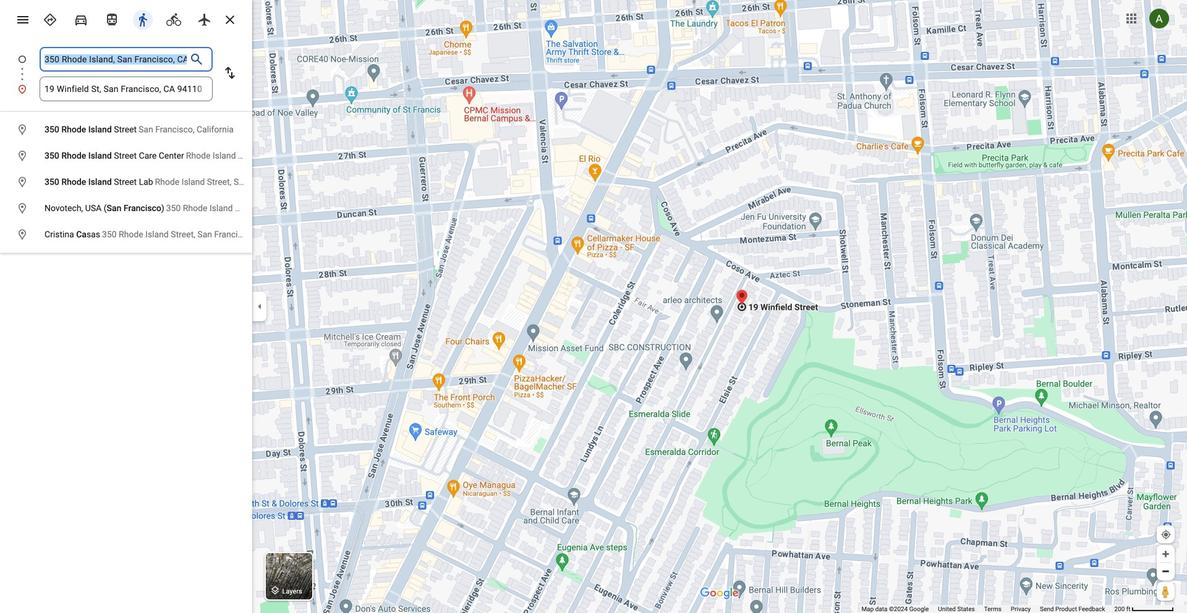 Task type: describe. For each thing, give the bounding box(es) containing it.
4 cell from the top
[[0, 199, 357, 219]]

list inside google maps element
[[0, 47, 252, 101]]

best travel modes image
[[43, 12, 58, 27]]

zoom in image
[[1161, 550, 1170, 560]]

1 list item from the top
[[0, 47, 252, 87]]

collapse side panel image
[[253, 300, 266, 314]]

google account: augustus odena  
(augustus@adept.ai) image
[[1149, 9, 1169, 29]]

show street view coverage image
[[1157, 583, 1175, 602]]

2 list item from the top
[[0, 77, 252, 101]]

2 cell from the top
[[0, 146, 360, 166]]

flights image
[[197, 12, 212, 27]]

zoom out image
[[1161, 568, 1170, 577]]

grid inside google maps element
[[0, 117, 360, 248]]

Starting point 350 Rhode Island, San Francisco, CA field
[[45, 52, 187, 67]]

show your location image
[[1161, 530, 1172, 541]]

1 cell from the top
[[0, 120, 244, 140]]

Destination 19 Winfield St, San Francisco, CA 94110 field
[[45, 82, 208, 96]]



Task type: locate. For each thing, give the bounding box(es) containing it.
walking image
[[135, 12, 150, 27]]

none radio cycling
[[161, 7, 187, 30]]

none radio walking
[[130, 7, 156, 30]]

4 none radio from the left
[[161, 7, 187, 30]]

driving image
[[74, 12, 88, 27]]

2 none field from the top
[[45, 77, 208, 101]]

1 vertical spatial none field
[[45, 77, 208, 101]]

3 none radio from the left
[[130, 7, 156, 30]]

cycling image
[[166, 12, 181, 27]]

list item down starting point 350 rhode island, san francisco, ca 'field'
[[0, 77, 252, 101]]

none field down starting point 350 rhode island, san francisco, ca 'field'
[[45, 77, 208, 101]]

cell
[[0, 120, 244, 140], [0, 146, 360, 166], [0, 173, 329, 193], [0, 199, 357, 219], [0, 225, 267, 245]]

2 none radio from the left
[[99, 7, 125, 30]]

none radio flights
[[192, 7, 218, 30]]

1 none field from the top
[[45, 47, 187, 72]]

none radio right cycling radio
[[192, 7, 218, 30]]

none radio left cycling radio
[[130, 7, 156, 30]]

none radio inside google maps element
[[68, 7, 94, 30]]

transit image
[[104, 12, 119, 27]]

list item down transit image
[[0, 47, 252, 87]]

5 none radio from the left
[[192, 7, 218, 30]]

None field
[[45, 47, 187, 72], [45, 77, 208, 101]]

1 none radio from the left
[[37, 7, 63, 30]]

none radio best travel modes
[[37, 7, 63, 30]]

none radio transit
[[99, 7, 125, 30]]

0 vertical spatial none field
[[45, 47, 187, 72]]

3 cell from the top
[[0, 173, 329, 193]]

list
[[0, 47, 252, 101]]

None radio
[[37, 7, 63, 30], [99, 7, 125, 30], [130, 7, 156, 30], [161, 7, 187, 30], [192, 7, 218, 30]]

list item
[[0, 47, 252, 87], [0, 77, 252, 101]]

None radio
[[68, 7, 94, 30]]

google maps element
[[0, 0, 1187, 614]]

none radio left driving image
[[37, 7, 63, 30]]

none radio left walking radio
[[99, 7, 125, 30]]

none field starting point 350 rhode island, san francisco, ca
[[45, 47, 187, 72]]

none field destination 19 winfield st, san francisco, ca 94110
[[45, 77, 208, 101]]

none radio right walking radio
[[161, 7, 187, 30]]

grid
[[0, 117, 360, 248]]

5 cell from the top
[[0, 225, 267, 245]]

none field up destination 19 winfield st, san francisco, ca 94110 field
[[45, 47, 187, 72]]



Task type: vqa. For each thing, say whether or not it's contained in the screenshot.
first List Item from the top
yes



